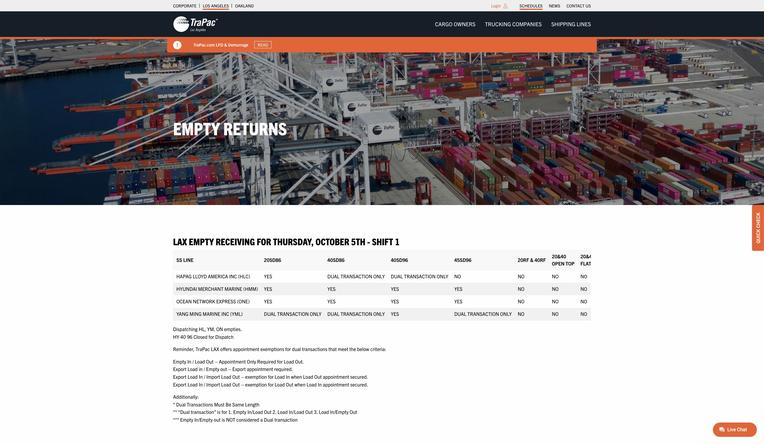 Task type: locate. For each thing, give the bounding box(es) containing it.
los angeles link
[[203, 1, 229, 10]]

same
[[232, 402, 244, 408]]

inc left (hlc)
[[229, 274, 237, 280]]

0 horizontal spatial in/load
[[248, 410, 263, 416]]

& right "lfd"
[[224, 42, 227, 47]]

40
[[180, 334, 186, 340]]

1 horizontal spatial dual
[[264, 417, 273, 423]]

hyundai merchant marine (hmm)
[[176, 286, 258, 292]]

trucking companies link
[[480, 18, 547, 30]]

20&40 flat rack
[[581, 254, 605, 267]]

menu bar containing schedules
[[517, 1, 594, 10]]

must
[[214, 402, 225, 408]]

ym,
[[207, 327, 215, 333]]

empties.
[[224, 327, 242, 333]]

(hmm)
[[243, 286, 258, 292]]

0 vertical spatial in/empty
[[330, 410, 349, 416]]

1 vertical spatial is
[[222, 417, 225, 423]]

(one)
[[237, 299, 250, 305]]

menu bar down light image
[[430, 18, 596, 30]]

transaction"
[[191, 410, 216, 416]]

1 horizontal spatial is
[[222, 417, 225, 423]]

0 horizontal spatial is
[[217, 410, 221, 416]]

1 horizontal spatial in/load
[[289, 410, 304, 416]]

1 vertical spatial lax
[[211, 347, 219, 353]]

for
[[257, 236, 271, 247]]

yes
[[264, 274, 272, 280], [264, 286, 272, 292], [328, 286, 336, 292], [391, 286, 399, 292], [455, 286, 463, 292], [264, 299, 272, 305], [328, 299, 336, 305], [391, 299, 399, 305], [455, 299, 463, 305], [391, 311, 399, 317]]

1
[[395, 236, 400, 247]]

appointment
[[233, 347, 259, 353], [247, 367, 273, 373], [323, 374, 349, 380], [323, 382, 349, 388]]

0 vertical spatial import
[[206, 374, 220, 380]]

trapac
[[196, 347, 210, 353]]

trapac.com
[[193, 42, 215, 47]]

0 vertical spatial lax
[[173, 236, 187, 247]]

45sd96
[[455, 257, 472, 263]]

inc
[[229, 274, 237, 280], [221, 311, 229, 317]]

/
[[192, 359, 194, 365], [204, 367, 205, 373], [204, 374, 205, 380], [204, 382, 205, 388]]

lines
[[577, 21, 591, 27]]

marine down ocean network express (one)
[[203, 311, 220, 317]]

20&40 up flat
[[581, 254, 595, 260]]

0 vertical spatial out
[[220, 367, 227, 373]]

express
[[216, 299, 236, 305]]

is down must
[[217, 410, 221, 416]]

trucking companies
[[485, 21, 542, 27]]

banner
[[0, 11, 764, 53]]

when down out.
[[295, 382, 306, 388]]

us
[[586, 3, 591, 8]]

on
[[216, 327, 223, 333]]

import down appointment
[[206, 374, 220, 380]]

exemption down only
[[245, 374, 267, 380]]

20&40 for open
[[552, 254, 566, 260]]

0 horizontal spatial dual
[[176, 402, 186, 408]]

meet
[[338, 347, 348, 353]]

flat
[[581, 261, 592, 267]]

empty
[[173, 117, 220, 139], [173, 359, 186, 365], [206, 367, 219, 373], [233, 410, 246, 416], [180, 417, 193, 423]]

20&40 up open
[[552, 254, 566, 260]]

1 vertical spatial out
[[214, 417, 221, 423]]

1 vertical spatial inc
[[221, 311, 229, 317]]

dual
[[328, 274, 340, 280], [391, 274, 403, 280], [264, 311, 276, 317], [328, 311, 340, 317], [455, 311, 467, 317]]

1 exemption from the top
[[245, 374, 267, 380]]

dispatching
[[173, 327, 198, 333]]

out inside empty in / load out – appointment only required for load out. export load in / empty out – export appointment required. export load in / import load out – exemption for load in when load out appointment secured. export load in / import load out – exemption for load out when load in appointment secured.
[[220, 367, 227, 373]]

when
[[291, 374, 302, 380], [295, 382, 306, 388]]

oakland
[[235, 3, 254, 8]]

that
[[329, 347, 337, 353]]

out down appointment
[[220, 367, 227, 373]]

criteria:
[[370, 347, 386, 353]]

thursday,
[[273, 236, 314, 247]]

-
[[367, 236, 370, 247]]

out inside the additionally: * dual transactions must be same length ** "dual transaction" is for 1. empty in/load out 2. load in/load out 3. load in/empty out *** empty in/empty out is not considered a dual transaction
[[214, 417, 221, 423]]

0 vertical spatial secured.
[[350, 374, 368, 380]]

/ down reminder,
[[192, 359, 194, 365]]

corporate
[[173, 3, 197, 8]]

0 vertical spatial &
[[224, 42, 227, 47]]

0 vertical spatial inc
[[229, 274, 237, 280]]

0 horizontal spatial marine
[[203, 311, 220, 317]]

for inside dispatching hl, ym, on empties. hy 40 96 closed for dispatch
[[209, 334, 214, 340]]

oakland link
[[235, 1, 254, 10]]

1 horizontal spatial lax
[[211, 347, 219, 353]]

1 vertical spatial import
[[206, 382, 220, 388]]

1 vertical spatial menu bar
[[430, 18, 596, 30]]

1 horizontal spatial marine
[[225, 286, 242, 292]]

read
[[258, 42, 268, 47]]

1 vertical spatial exemption
[[245, 382, 267, 388]]

in/load down length
[[248, 410, 263, 416]]

1 secured. from the top
[[350, 374, 368, 380]]

(yml)
[[230, 311, 243, 317]]

1 vertical spatial secured.
[[350, 382, 368, 388]]

1 horizontal spatial in/empty
[[330, 410, 349, 416]]

0 horizontal spatial &
[[224, 42, 227, 47]]

exemption up length
[[245, 382, 267, 388]]

banner containing cargo owners
[[0, 11, 764, 53]]

dual right *
[[176, 402, 186, 408]]

&
[[224, 42, 227, 47], [530, 257, 534, 263]]

20&40
[[552, 254, 566, 260], [581, 254, 595, 260]]

hy
[[173, 334, 179, 340]]

reminder,
[[173, 347, 195, 353]]

1 vertical spatial &
[[530, 257, 534, 263]]

when down required. in the bottom left of the page
[[291, 374, 302, 380]]

ss
[[176, 257, 182, 263]]

inc for (yml)
[[221, 311, 229, 317]]

1 horizontal spatial 20&40
[[581, 254, 595, 260]]

transactions
[[302, 347, 328, 353]]

0 vertical spatial marine
[[225, 286, 242, 292]]

40sd86
[[328, 257, 345, 263]]

0 vertical spatial menu bar
[[517, 1, 594, 10]]

lax left offers
[[211, 347, 219, 353]]

exemption
[[245, 374, 267, 380], [245, 382, 267, 388]]

dual right a
[[264, 417, 273, 423]]

import up must
[[206, 382, 220, 388]]

20&40 inside the 20&40 flat rack
[[581, 254, 595, 260]]

dual transaction only
[[328, 274, 385, 280], [391, 274, 449, 280], [264, 311, 322, 317], [328, 311, 385, 317], [455, 311, 512, 317]]

& left 40rf
[[530, 257, 534, 263]]

cargo
[[435, 21, 453, 27]]

inc left (yml)
[[221, 311, 229, 317]]

0 vertical spatial dual
[[176, 402, 186, 408]]

in/empty
[[330, 410, 349, 416], [194, 417, 213, 423]]

0 horizontal spatial 20&40
[[552, 254, 566, 260]]

marine for merchant
[[225, 286, 242, 292]]

in/load up transaction
[[289, 410, 304, 416]]

lax
[[173, 236, 187, 247], [211, 347, 219, 353]]

trucking
[[485, 21, 511, 27]]

below
[[357, 347, 369, 353]]

quick check link
[[752, 205, 764, 251]]

solid image
[[173, 41, 182, 50]]

is left not
[[222, 417, 225, 423]]

2 20&40 from the left
[[581, 254, 595, 260]]

export
[[173, 367, 187, 373], [232, 367, 246, 373], [173, 374, 187, 380], [173, 382, 187, 388]]

empty
[[189, 236, 214, 247]]

contact us
[[567, 3, 591, 8]]

shipping lines
[[552, 21, 591, 27]]

in/empty down transaction"
[[194, 417, 213, 423]]

1 vertical spatial marine
[[203, 311, 220, 317]]

network
[[193, 299, 215, 305]]

1 20&40 from the left
[[552, 254, 566, 260]]

line
[[183, 257, 194, 263]]

menu bar up shipping
[[517, 1, 594, 10]]

in/empty right 3. in the bottom left of the page
[[330, 410, 349, 416]]

lloyd
[[193, 274, 207, 280]]

out left not
[[214, 417, 221, 423]]

is
[[217, 410, 221, 416], [222, 417, 225, 423]]

transaction
[[275, 417, 298, 423]]

& inside banner
[[224, 42, 227, 47]]

**
[[173, 410, 177, 416]]

lax up ss
[[173, 236, 187, 247]]

marine up express
[[225, 286, 242, 292]]

0 vertical spatial exemption
[[245, 374, 267, 380]]

out
[[206, 359, 214, 365], [232, 374, 240, 380], [314, 374, 322, 380], [232, 382, 240, 388], [286, 382, 293, 388], [264, 410, 272, 416], [305, 410, 313, 416], [350, 410, 357, 416]]

login link
[[491, 3, 501, 8]]

20&40 inside 20&40 open top
[[552, 254, 566, 260]]

out.
[[295, 359, 304, 365]]

0 horizontal spatial in/empty
[[194, 417, 213, 423]]

1 import from the top
[[206, 374, 220, 380]]

only
[[373, 274, 385, 280], [437, 274, 449, 280], [310, 311, 322, 317], [373, 311, 385, 317], [500, 311, 512, 317]]

menu bar
[[517, 1, 594, 10], [430, 18, 596, 30]]

load
[[195, 359, 205, 365], [284, 359, 294, 365], [188, 367, 198, 373], [188, 374, 198, 380], [221, 374, 231, 380], [275, 374, 285, 380], [303, 374, 313, 380], [188, 382, 198, 388], [221, 382, 231, 388], [275, 382, 285, 388], [307, 382, 317, 388], [278, 410, 288, 416], [319, 410, 329, 416]]

empty returns
[[173, 117, 287, 139]]



Task type: vqa. For each thing, say whether or not it's contained in the screenshot.


Task type: describe. For each thing, give the bounding box(es) containing it.
only
[[247, 359, 256, 365]]

open
[[552, 261, 565, 267]]

hl,
[[199, 327, 206, 333]]

2 exemption from the top
[[245, 382, 267, 388]]

contact
[[567, 3, 585, 8]]

light image
[[504, 4, 508, 8]]

cargo owners
[[435, 21, 476, 27]]

96
[[187, 334, 193, 340]]

*
[[173, 402, 175, 408]]

length
[[245, 402, 259, 408]]

2 import from the top
[[206, 382, 220, 388]]

***
[[173, 417, 179, 423]]

/ down trapac
[[204, 374, 205, 380]]

2 secured. from the top
[[350, 382, 368, 388]]

ming
[[190, 311, 202, 317]]

20rf & 40rf
[[518, 257, 546, 263]]

lfd
[[216, 42, 223, 47]]

40sd96
[[391, 257, 408, 263]]

contact us link
[[567, 1, 591, 10]]

0 vertical spatial when
[[291, 374, 302, 380]]

merchant
[[198, 286, 224, 292]]

required
[[257, 359, 276, 365]]

quick
[[755, 230, 761, 244]]

owners
[[454, 21, 476, 27]]

check
[[755, 213, 761, 228]]

in
[[199, 367, 203, 373]]

1 vertical spatial in/empty
[[194, 417, 213, 423]]

receiving
[[216, 236, 255, 247]]

"dual
[[178, 410, 190, 416]]

menu bar containing cargo owners
[[430, 18, 596, 30]]

1 vertical spatial dual
[[264, 417, 273, 423]]

america
[[208, 274, 228, 280]]

closed
[[194, 334, 208, 340]]

not
[[226, 417, 235, 423]]

for inside the additionally: * dual transactions must be same length ** "dual transaction" is for 1. empty in/load out 2. load in/load out 3. load in/empty out *** empty in/empty out is not considered a dual transaction
[[222, 410, 227, 416]]

(hlc)
[[238, 274, 250, 280]]

1.
[[228, 410, 232, 416]]

5th
[[351, 236, 366, 247]]

additionally: * dual transactions must be same length ** "dual transaction" is for 1. empty in/load out 2. load in/load out 3. load in/empty out *** empty in/empty out is not considered a dual transaction
[[173, 394, 357, 423]]

yang
[[176, 311, 189, 317]]

lax empty receiving           for thursday, october 5th              - shift 1
[[173, 236, 400, 247]]

be
[[226, 402, 231, 408]]

cargo owners link
[[430, 18, 480, 30]]

shipping lines link
[[547, 18, 596, 30]]

20&40 open top
[[552, 254, 575, 267]]

1 vertical spatial when
[[295, 382, 306, 388]]

ocean network express (one)
[[176, 299, 250, 305]]

corporate link
[[173, 1, 197, 10]]

20sd86
[[264, 257, 281, 263]]

hapag lloyd america inc (hlc)
[[176, 274, 250, 280]]

required.
[[274, 367, 293, 373]]

angeles
[[211, 3, 229, 8]]

40rf
[[535, 257, 546, 263]]

considered
[[236, 417, 259, 423]]

dispatch
[[215, 334, 234, 340]]

shift
[[372, 236, 393, 247]]

3.
[[314, 410, 318, 416]]

1 in/load from the left
[[248, 410, 263, 416]]

hapag
[[176, 274, 192, 280]]

20rf
[[518, 257, 529, 263]]

0 horizontal spatial lax
[[173, 236, 187, 247]]

exemptions
[[261, 347, 284, 353]]

additionally:
[[173, 394, 199, 400]]

schedules
[[520, 3, 543, 8]]

inc for (hlc)
[[229, 274, 237, 280]]

ocean
[[176, 299, 192, 305]]

0 vertical spatial is
[[217, 410, 221, 416]]

reminder, trapac lax offers appointment exemptions for dual transactions that meet the below criteria:
[[173, 347, 386, 353]]

read link
[[254, 41, 272, 48]]

top
[[566, 261, 575, 267]]

quick check
[[755, 213, 761, 244]]

1 horizontal spatial &
[[530, 257, 534, 263]]

shipping
[[552, 21, 576, 27]]

/ right in
[[204, 367, 205, 373]]

schedules link
[[520, 1, 543, 10]]

companies
[[513, 21, 542, 27]]

appointment
[[219, 359, 246, 365]]

2.
[[273, 410, 277, 416]]

rack
[[593, 261, 605, 267]]

news link
[[549, 1, 561, 10]]

20&40 for flat
[[581, 254, 595, 260]]

yang ming marine inc (yml)
[[176, 311, 243, 317]]

marine for ming
[[203, 311, 220, 317]]

los angeles image
[[173, 16, 218, 33]]

ss line
[[176, 257, 194, 263]]

empty in / load out – appointment only required for load out. export load in / empty out – export appointment required. export load in / import load out – exemption for load in when load out appointment secured. export load in / import load out – exemption for load out when load in appointment secured.
[[173, 359, 368, 388]]

los
[[203, 3, 210, 8]]

2 in/load from the left
[[289, 410, 304, 416]]

hyundai
[[176, 286, 197, 292]]

news
[[549, 3, 561, 8]]

a
[[260, 417, 263, 423]]

returns
[[223, 117, 287, 139]]

/ up transactions
[[204, 382, 205, 388]]

october
[[316, 236, 349, 247]]

dispatching hl, ym, on empties. hy 40 96 closed for dispatch
[[173, 327, 242, 340]]



